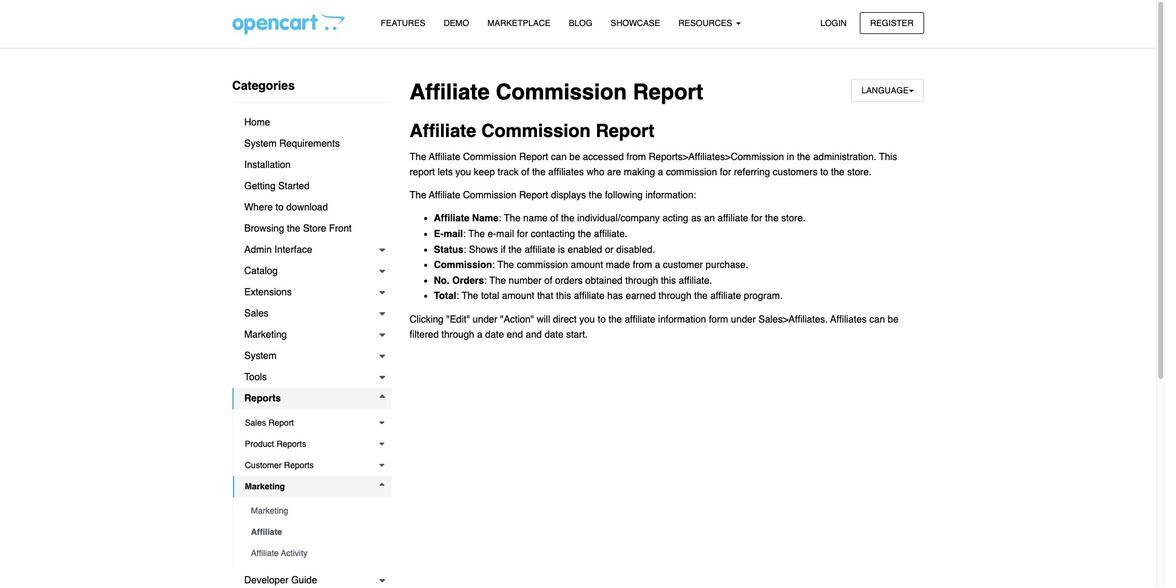 Task type: vqa. For each thing, say whether or not it's contained in the screenshot.
2.x.x
no



Task type: locate. For each thing, give the bounding box(es) containing it.
a left end
[[477, 330, 483, 341]]

under
[[473, 314, 498, 325], [731, 314, 756, 325]]

marketing link down customer reports
[[233, 476, 392, 498]]

admin
[[244, 245, 272, 256]]

you inside clicking "edit" under "action" will direct you to the affiliate information form under sales>affiliates. affiliates can be filtered through a date end and date start.
[[580, 314, 595, 325]]

or
[[605, 244, 614, 255]]

a inside clicking "edit" under "action" will direct you to the affiliate information form under sales>affiliates. affiliates can be filtered through a date end and date start.
[[477, 330, 483, 341]]

1 vertical spatial system
[[244, 351, 277, 362]]

0 horizontal spatial for
[[517, 229, 528, 240]]

1 vertical spatial store.
[[781, 213, 806, 224]]

you inside the affiliate commission report can be accessed from reports>affiliates>commission in the administration. this report lets you keep track of the affiliates who are making a commission for referring customers to the store.
[[456, 167, 471, 178]]

1 vertical spatial you
[[580, 314, 595, 325]]

2 vertical spatial a
[[477, 330, 483, 341]]

0 vertical spatial this
[[661, 275, 676, 286]]

tools
[[244, 372, 267, 383]]

affiliate link
[[239, 522, 392, 543]]

1 affiliate commission report from the top
[[410, 80, 704, 104]]

0 vertical spatial store.
[[847, 167, 872, 178]]

the up total
[[490, 275, 506, 286]]

the up the affiliate commission report displays the following information:
[[532, 167, 546, 178]]

0 horizontal spatial commission
[[517, 260, 568, 271]]

this down orders at the top of page
[[556, 291, 571, 302]]

marketing up affiliate activity
[[251, 506, 288, 516]]

1 vertical spatial sales
[[245, 418, 266, 428]]

amount
[[571, 260, 603, 271], [502, 291, 535, 302]]

1 vertical spatial be
[[888, 314, 899, 325]]

under down total
[[473, 314, 498, 325]]

start.
[[566, 330, 588, 341]]

where to download
[[244, 202, 328, 213]]

0 vertical spatial marketing link
[[232, 325, 392, 346]]

commission down the reports>affiliates>commission
[[666, 167, 717, 178]]

be right affiliates
[[888, 314, 899, 325]]

marketing link down extensions link
[[232, 325, 392, 346]]

guide
[[291, 575, 317, 586]]

commission up number at the top
[[517, 260, 568, 271]]

0 vertical spatial commission
[[666, 167, 717, 178]]

2 affiliate commission report from the top
[[410, 120, 655, 142]]

0 horizontal spatial you
[[456, 167, 471, 178]]

has
[[607, 291, 623, 302]]

1 vertical spatial through
[[659, 291, 692, 302]]

0 vertical spatial a
[[658, 167, 663, 178]]

started
[[278, 181, 310, 192]]

sales up product
[[245, 418, 266, 428]]

commission
[[666, 167, 717, 178], [517, 260, 568, 271]]

0 vertical spatial can
[[551, 152, 567, 162]]

2 horizontal spatial to
[[820, 167, 829, 178]]

2 system from the top
[[244, 351, 277, 362]]

of up that
[[544, 275, 553, 286]]

0 vertical spatial affiliate commission report
[[410, 80, 704, 104]]

to
[[820, 167, 829, 178], [276, 202, 284, 213], [598, 314, 606, 325]]

1 vertical spatial commission
[[517, 260, 568, 271]]

2 vertical spatial for
[[517, 229, 528, 240]]

admin interface link
[[232, 240, 392, 261]]

1 horizontal spatial this
[[661, 275, 676, 286]]

system down home
[[244, 138, 277, 149]]

1 horizontal spatial to
[[598, 314, 606, 325]]

to right where
[[276, 202, 284, 213]]

you right lets
[[456, 167, 471, 178]]

the left store
[[287, 223, 300, 234]]

keep
[[474, 167, 495, 178]]

commission inside the affiliate commission report can be accessed from reports>affiliates>commission in the administration. this report lets you keep track of the affiliates who are making a commission for referring customers to the store.
[[463, 152, 517, 162]]

marketing down extensions
[[244, 330, 287, 341]]

for down the reports>affiliates>commission
[[720, 167, 731, 178]]

0 horizontal spatial affiliate.
[[594, 229, 628, 240]]

2 horizontal spatial for
[[751, 213, 763, 224]]

affiliate. up the or
[[594, 229, 628, 240]]

1 horizontal spatial through
[[625, 275, 658, 286]]

2 vertical spatial through
[[442, 330, 475, 341]]

store. down the administration.
[[847, 167, 872, 178]]

reports for customer
[[284, 461, 314, 470]]

affiliate. down customer
[[679, 275, 712, 286]]

1 vertical spatial marketing link
[[233, 476, 392, 498]]

system inside "link"
[[244, 138, 277, 149]]

this down customer
[[661, 275, 676, 286]]

of up contacting
[[550, 213, 559, 224]]

from down disabled.
[[633, 260, 652, 271]]

clicking "edit" under "action" will direct you to the affiliate information form under sales>affiliates. affiliates can be filtered through a date end and date start.
[[410, 314, 899, 341]]

0 vertical spatial sales
[[244, 308, 269, 319]]

1 horizontal spatial affiliate.
[[679, 275, 712, 286]]

0 vertical spatial for
[[720, 167, 731, 178]]

purchase.
[[706, 260, 749, 271]]

system link
[[232, 346, 392, 367]]

individual/company
[[577, 213, 660, 224]]

the inside the affiliate commission report can be accessed from reports>affiliates>commission in the administration. this report lets you keep track of the affiliates who are making a commission for referring customers to the store.
[[410, 152, 426, 162]]

accessed
[[583, 152, 624, 162]]

a left customer
[[655, 260, 661, 271]]

1 horizontal spatial can
[[870, 314, 885, 325]]

displays
[[551, 190, 586, 201]]

0 horizontal spatial this
[[556, 291, 571, 302]]

1 system from the top
[[244, 138, 277, 149]]

1 vertical spatial of
[[550, 213, 559, 224]]

1 vertical spatial this
[[556, 291, 571, 302]]

can inside clicking "edit" under "action" will direct you to the affiliate information form under sales>affiliates. affiliates can be filtered through a date end and date start.
[[870, 314, 885, 325]]

a
[[658, 167, 663, 178], [655, 260, 661, 271], [477, 330, 483, 341]]

0 vertical spatial of
[[521, 167, 530, 178]]

2 vertical spatial reports
[[284, 461, 314, 470]]

1 horizontal spatial commission
[[666, 167, 717, 178]]

0 vertical spatial you
[[456, 167, 471, 178]]

can right affiliates
[[870, 314, 885, 325]]

be
[[570, 152, 580, 162], [888, 314, 899, 325]]

the
[[410, 152, 426, 162], [410, 190, 426, 201], [504, 213, 521, 224], [468, 229, 485, 240], [498, 260, 514, 271], [490, 275, 506, 286], [462, 291, 478, 302]]

mail up the status
[[444, 229, 463, 240]]

that
[[537, 291, 554, 302]]

0 horizontal spatial be
[[570, 152, 580, 162]]

report inside the affiliate commission report can be accessed from reports>affiliates>commission in the administration. this report lets you keep track of the affiliates who are making a commission for referring customers to the store.
[[519, 152, 548, 162]]

0 vertical spatial to
[[820, 167, 829, 178]]

product
[[245, 439, 274, 449]]

browsing the store front link
[[232, 219, 392, 240]]

affiliate inside affiliate name : the name of the individual/company acting as an affiliate for the store. e-mail : the e-mail for contacting the affiliate. status : shows if the affiliate is enabled or disabled. commission : the commission amount made from a customer purchase. no. orders : the number of orders obtained through this affiliate. total : the total amount that this affiliate has earned through the affiliate program.
[[434, 213, 470, 224]]

0 vertical spatial reports
[[244, 393, 281, 404]]

developer
[[244, 575, 289, 586]]

from inside affiliate name : the name of the individual/company acting as an affiliate for the store. e-mail : the e-mail for contacting the affiliate. status : shows if the affiliate is enabled or disabled. commission : the commission amount made from a customer purchase. no. orders : the number of orders obtained through this affiliate. total : the total amount that this affiliate has earned through the affiliate program.
[[633, 260, 652, 271]]

: up if
[[499, 213, 501, 224]]

"edit"
[[446, 314, 470, 325]]

tools link
[[232, 367, 392, 388]]

through up information
[[659, 291, 692, 302]]

the left e-
[[468, 229, 485, 240]]

: down the orders on the left of the page
[[456, 291, 459, 302]]

0 horizontal spatial amount
[[502, 291, 535, 302]]

1 vertical spatial amount
[[502, 291, 535, 302]]

a inside the affiliate commission report can be accessed from reports>affiliates>commission in the administration. this report lets you keep track of the affiliates who are making a commission for referring customers to the store.
[[658, 167, 663, 178]]

1 vertical spatial affiliate commission report
[[410, 120, 655, 142]]

login link
[[810, 12, 857, 34]]

1 mail from the left
[[444, 229, 463, 240]]

2 horizontal spatial through
[[659, 291, 692, 302]]

1 horizontal spatial be
[[888, 314, 899, 325]]

2 vertical spatial to
[[598, 314, 606, 325]]

front
[[329, 223, 352, 234]]

referring
[[734, 167, 770, 178]]

amount down number at the top
[[502, 291, 535, 302]]

e-
[[434, 229, 444, 240]]

0 horizontal spatial store.
[[781, 213, 806, 224]]

login
[[821, 18, 847, 28]]

1 vertical spatial from
[[633, 260, 652, 271]]

reports down product reports link
[[284, 461, 314, 470]]

affiliate.
[[594, 229, 628, 240], [679, 275, 712, 286]]

1 horizontal spatial amount
[[571, 260, 603, 271]]

orders
[[555, 275, 583, 286]]

amount down the enabled
[[571, 260, 603, 271]]

getting started link
[[232, 176, 392, 197]]

making
[[624, 167, 655, 178]]

store. down customers
[[781, 213, 806, 224]]

sales inside sales report link
[[245, 418, 266, 428]]

0 vertical spatial from
[[627, 152, 646, 162]]

affiliate activity
[[251, 549, 308, 558]]

2 vertical spatial marketing link
[[239, 501, 392, 522]]

: up the status
[[463, 229, 466, 240]]

interface
[[275, 245, 312, 256]]

1 horizontal spatial date
[[545, 330, 564, 341]]

marketing link up affiliate activity link
[[239, 501, 392, 522]]

affiliate down the earned
[[625, 314, 656, 325]]

be up 'affiliates'
[[570, 152, 580, 162]]

under right form
[[731, 314, 756, 325]]

reports down tools
[[244, 393, 281, 404]]

to down the administration.
[[820, 167, 829, 178]]

can
[[551, 152, 567, 162], [870, 314, 885, 325]]

for down referring
[[751, 213, 763, 224]]

1 vertical spatial for
[[751, 213, 763, 224]]

of right track
[[521, 167, 530, 178]]

for down name
[[517, 229, 528, 240]]

sales down extensions
[[244, 308, 269, 319]]

browsing the store front
[[244, 223, 352, 234]]

will
[[537, 314, 550, 325]]

resources link
[[670, 13, 750, 34]]

catalog
[[244, 266, 278, 277]]

affiliate down contacting
[[525, 244, 555, 255]]

register link
[[860, 12, 924, 34]]

affiliate
[[410, 80, 490, 104], [410, 120, 477, 142], [429, 152, 460, 162], [429, 190, 460, 201], [434, 213, 470, 224], [251, 527, 282, 537], [251, 549, 279, 558]]

1 vertical spatial reports
[[277, 439, 306, 449]]

commission inside the affiliate commission report can be accessed from reports>affiliates>commission in the administration. this report lets you keep track of the affiliates who are making a commission for referring customers to the store.
[[666, 167, 717, 178]]

program.
[[744, 291, 783, 302]]

orders
[[452, 275, 484, 286]]

0 vertical spatial system
[[244, 138, 277, 149]]

reports up customer reports
[[277, 439, 306, 449]]

from up making
[[627, 152, 646, 162]]

a right making
[[658, 167, 663, 178]]

the up report
[[410, 152, 426, 162]]

1 vertical spatial can
[[870, 314, 885, 325]]

developer guide
[[244, 575, 317, 586]]

report
[[633, 80, 704, 104], [596, 120, 655, 142], [519, 152, 548, 162], [519, 190, 548, 201], [269, 418, 294, 428]]

marketing down customer
[[245, 482, 285, 492]]

1 horizontal spatial you
[[580, 314, 595, 325]]

mail up if
[[496, 229, 514, 240]]

from
[[627, 152, 646, 162], [633, 260, 652, 271]]

can up 'affiliates'
[[551, 152, 567, 162]]

0 horizontal spatial date
[[485, 330, 504, 341]]

sales
[[244, 308, 269, 319], [245, 418, 266, 428]]

the down report
[[410, 190, 426, 201]]

through inside clicking "edit" under "action" will direct you to the affiliate information form under sales>affiliates. affiliates can be filtered through a date end and date start.
[[442, 330, 475, 341]]

total
[[434, 291, 456, 302]]

a inside affiliate name : the name of the individual/company acting as an affiliate for the store. e-mail : the e-mail for contacting the affiliate. status : shows if the affiliate is enabled or disabled. commission : the commission amount made from a customer purchase. no. orders : the number of orders obtained through this affiliate. total : the total amount that this affiliate has earned through the affiliate program.
[[655, 260, 661, 271]]

the affiliate commission report can be accessed from reports>affiliates>commission in the administration. this report lets you keep track of the affiliates who are making a commission for referring customers to the store.
[[410, 152, 898, 178]]

date left end
[[485, 330, 504, 341]]

made
[[606, 260, 630, 271]]

home
[[244, 117, 270, 128]]

2 vertical spatial marketing
[[251, 506, 288, 516]]

store.
[[847, 167, 872, 178], [781, 213, 806, 224]]

the down has
[[609, 314, 622, 325]]

reports for product
[[277, 439, 306, 449]]

this
[[879, 152, 898, 162]]

you up start.
[[580, 314, 595, 325]]

0 vertical spatial be
[[570, 152, 580, 162]]

1 vertical spatial marketing
[[245, 482, 285, 492]]

1 horizontal spatial for
[[720, 167, 731, 178]]

through down "edit"
[[442, 330, 475, 341]]

1 vertical spatial affiliate.
[[679, 275, 712, 286]]

date down the will
[[545, 330, 564, 341]]

1 horizontal spatial mail
[[496, 229, 514, 240]]

marketing
[[244, 330, 287, 341], [245, 482, 285, 492], [251, 506, 288, 516]]

information
[[658, 314, 706, 325]]

1 vertical spatial a
[[655, 260, 661, 271]]

"action"
[[500, 314, 534, 325]]

categories
[[232, 79, 295, 93]]

sales inside sales link
[[244, 308, 269, 319]]

date
[[485, 330, 504, 341], [545, 330, 564, 341]]

browsing
[[244, 223, 284, 234]]

0 horizontal spatial through
[[442, 330, 475, 341]]

name
[[472, 213, 499, 224]]

0 horizontal spatial mail
[[444, 229, 463, 240]]

2 mail from the left
[[496, 229, 514, 240]]

installation link
[[232, 155, 392, 176]]

0 horizontal spatial can
[[551, 152, 567, 162]]

0 horizontal spatial under
[[473, 314, 498, 325]]

1 under from the left
[[473, 314, 498, 325]]

through up the earned
[[625, 275, 658, 286]]

1 horizontal spatial under
[[731, 314, 756, 325]]

0 horizontal spatial to
[[276, 202, 284, 213]]

this
[[661, 275, 676, 286], [556, 291, 571, 302]]

1 horizontal spatial store.
[[847, 167, 872, 178]]

commission
[[496, 80, 627, 104], [482, 120, 591, 142], [463, 152, 517, 162], [463, 190, 517, 201], [434, 260, 492, 271]]

to right direct
[[598, 314, 606, 325]]

system up tools
[[244, 351, 277, 362]]



Task type: describe. For each thing, give the bounding box(es) containing it.
end
[[507, 330, 523, 341]]

lets
[[438, 167, 453, 178]]

customers
[[773, 167, 818, 178]]

0 vertical spatial affiliate.
[[594, 229, 628, 240]]

commission inside affiliate name : the name of the individual/company acting as an affiliate for the store. e-mail : the e-mail for contacting the affiliate. status : shows if the affiliate is enabled or disabled. commission : the commission amount made from a customer purchase. no. orders : the number of orders obtained through this affiliate. total : the total amount that this affiliate has earned through the affiliate program.
[[517, 260, 568, 271]]

customer
[[245, 461, 282, 470]]

sales for sales
[[244, 308, 269, 319]]

opencart - open source shopping cart solution image
[[232, 13, 344, 35]]

for inside the affiliate commission report can be accessed from reports>affiliates>commission in the administration. this report lets you keep track of the affiliates who are making a commission for referring customers to the store.
[[720, 167, 731, 178]]

system for system requirements
[[244, 138, 277, 149]]

affiliate name : the name of the individual/company acting as an affiliate for the store. e-mail : the e-mail for contacting the affiliate. status : shows if the affiliate is enabled or disabled. commission : the commission amount made from a customer purchase. no. orders : the number of orders obtained through this affiliate. total : the total amount that this affiliate has earned through the affiliate program.
[[434, 213, 806, 302]]

sales for sales report
[[245, 418, 266, 428]]

the right in
[[797, 152, 811, 162]]

information:
[[646, 190, 696, 201]]

affiliate inside the affiliate commission report can be accessed from reports>affiliates>commission in the administration. this report lets you keep track of the affiliates who are making a commission for referring customers to the store.
[[429, 152, 460, 162]]

administration.
[[813, 152, 877, 162]]

store. inside the affiliate commission report can be accessed from reports>affiliates>commission in the administration. this report lets you keep track of the affiliates who are making a commission for referring customers to the store.
[[847, 167, 872, 178]]

0 vertical spatial through
[[625, 275, 658, 286]]

be inside the affiliate commission report can be accessed from reports>affiliates>commission in the administration. this report lets you keep track of the affiliates who are making a commission for referring customers to the store.
[[570, 152, 580, 162]]

: up total
[[484, 275, 487, 286]]

to inside clicking "edit" under "action" will direct you to the affiliate information form under sales>affiliates. affiliates can be filtered through a date end and date start.
[[598, 314, 606, 325]]

demo link
[[435, 13, 478, 34]]

installation
[[244, 160, 291, 171]]

store
[[303, 223, 326, 234]]

who
[[587, 167, 605, 178]]

marketplace link
[[478, 13, 560, 34]]

affiliate activity link
[[239, 543, 392, 565]]

1 date from the left
[[485, 330, 504, 341]]

affiliates
[[548, 167, 584, 178]]

number
[[509, 275, 542, 286]]

where to download link
[[232, 197, 392, 219]]

catalog link
[[232, 261, 392, 282]]

language
[[862, 86, 909, 95]]

total
[[481, 291, 500, 302]]

the down who
[[589, 190, 602, 201]]

contacting
[[531, 229, 575, 240]]

blog link
[[560, 13, 602, 34]]

extensions
[[244, 287, 292, 298]]

product reports
[[245, 439, 306, 449]]

acting
[[663, 213, 689, 224]]

the up information
[[694, 291, 708, 302]]

sales>affiliates.
[[759, 314, 828, 325]]

requirements
[[279, 138, 340, 149]]

system requirements
[[244, 138, 340, 149]]

sales report
[[245, 418, 294, 428]]

affiliate inside clicking "edit" under "action" will direct you to the affiliate information form under sales>affiliates. affiliates can be filtered through a date end and date start.
[[625, 314, 656, 325]]

the inside clicking "edit" under "action" will direct you to the affiliate information form under sales>affiliates. affiliates can be filtered through a date end and date start.
[[609, 314, 622, 325]]

register
[[870, 18, 914, 28]]

of inside the affiliate commission report can be accessed from reports>affiliates>commission in the administration. this report lets you keep track of the affiliates who are making a commission for referring customers to the store.
[[521, 167, 530, 178]]

be inside clicking "edit" under "action" will direct you to the affiliate information form under sales>affiliates. affiliates can be filtered through a date end and date start.
[[888, 314, 899, 325]]

and
[[526, 330, 542, 341]]

features
[[381, 18, 426, 28]]

disabled.
[[616, 244, 655, 255]]

name
[[523, 213, 548, 224]]

the down referring
[[765, 213, 779, 224]]

features link
[[372, 13, 435, 34]]

commission inside affiliate name : the name of the individual/company acting as an affiliate for the store. e-mail : the e-mail for contacting the affiliate. status : shows if the affiliate is enabled or disabled. commission : the commission amount made from a customer purchase. no. orders : the number of orders obtained through this affiliate. total : the total amount that this affiliate has earned through the affiliate program.
[[434, 260, 492, 271]]

if
[[501, 244, 506, 255]]

affiliate right "an"
[[718, 213, 749, 224]]

shows
[[469, 244, 498, 255]]

as
[[691, 213, 702, 224]]

admin interface
[[244, 245, 312, 256]]

demo
[[444, 18, 469, 28]]

: left "shows"
[[464, 244, 466, 255]]

in
[[787, 152, 795, 162]]

are
[[607, 167, 621, 178]]

e-
[[488, 229, 496, 240]]

resources
[[679, 18, 735, 28]]

clicking
[[410, 314, 444, 325]]

developer guide link
[[232, 571, 392, 588]]

to inside the affiliate commission report can be accessed from reports>affiliates>commission in the administration. this report lets you keep track of the affiliates who are making a commission for referring customers to the store.
[[820, 167, 829, 178]]

: down "shows"
[[492, 260, 495, 271]]

system for system
[[244, 351, 277, 362]]

download
[[286, 202, 328, 213]]

product reports link
[[233, 434, 392, 455]]

status
[[434, 244, 464, 255]]

the up contacting
[[561, 213, 575, 224]]

2 under from the left
[[731, 314, 756, 325]]

affiliate up form
[[711, 291, 741, 302]]

an
[[704, 213, 715, 224]]

1 vertical spatial to
[[276, 202, 284, 213]]

reports>affiliates>commission
[[649, 152, 784, 162]]

the left name
[[504, 213, 521, 224]]

from inside the affiliate commission report can be accessed from reports>affiliates>commission in the administration. this report lets you keep track of the affiliates who are making a commission for referring customers to the store.
[[627, 152, 646, 162]]

extensions link
[[232, 282, 392, 304]]

the affiliate commission report displays the following information:
[[410, 190, 696, 201]]

customer
[[663, 260, 703, 271]]

store. inside affiliate name : the name of the individual/company acting as an affiliate for the store. e-mail : the e-mail for contacting the affiliate. status : shows if the affiliate is enabled or disabled. commission : the commission amount made from a customer purchase. no. orders : the number of orders obtained through this affiliate. total : the total amount that this affiliate has earned through the affiliate program.
[[781, 213, 806, 224]]

0 vertical spatial marketing
[[244, 330, 287, 341]]

the down the administration.
[[831, 167, 845, 178]]

customer reports
[[245, 461, 314, 470]]

reports link
[[232, 388, 392, 410]]

the down the orders on the left of the page
[[462, 291, 478, 302]]

2 vertical spatial of
[[544, 275, 553, 286]]

customer reports link
[[233, 455, 392, 476]]

where
[[244, 202, 273, 213]]

direct
[[553, 314, 577, 325]]

earned
[[626, 291, 656, 302]]

getting
[[244, 181, 276, 192]]

showcase
[[611, 18, 660, 28]]

can inside the affiliate commission report can be accessed from reports>affiliates>commission in the administration. this report lets you keep track of the affiliates who are making a commission for referring customers to the store.
[[551, 152, 567, 162]]

the right if
[[508, 244, 522, 255]]

obtained
[[586, 275, 623, 286]]

showcase link
[[602, 13, 670, 34]]

sales link
[[232, 304, 392, 325]]

is
[[558, 244, 565, 255]]

2 date from the left
[[545, 330, 564, 341]]

affiliate down the obtained
[[574, 291, 605, 302]]

0 vertical spatial amount
[[571, 260, 603, 271]]

the up the enabled
[[578, 229, 591, 240]]

the down if
[[498, 260, 514, 271]]

marketplace
[[488, 18, 551, 28]]



